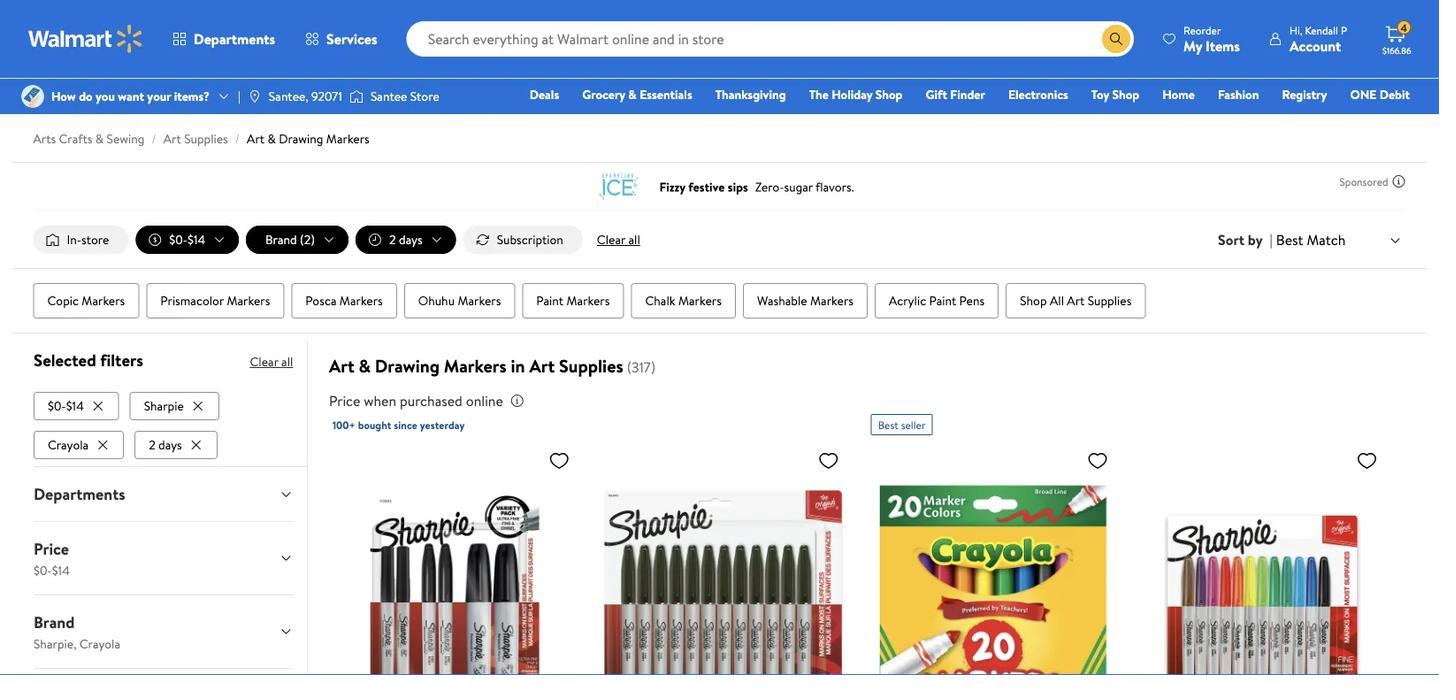 Task type: vqa. For each thing, say whether or not it's contained in the screenshot.
Chalk Markers
yes



Task type: locate. For each thing, give the bounding box(es) containing it.
all up chalk markers link
[[629, 231, 641, 248]]

2 vertical spatial supplies
[[559, 354, 624, 378]]

thanksgiving link
[[708, 85, 794, 104]]

1 vertical spatial clear all
[[250, 353, 293, 370]]

brand (2)
[[266, 231, 315, 248]]

100+
[[333, 418, 356, 433]]

bought
[[358, 418, 392, 433]]

1 horizontal spatial 2
[[389, 231, 396, 248]]

0 horizontal spatial brand
[[33, 611, 74, 633]]

2 days
[[389, 231, 423, 248], [148, 436, 182, 453]]

$0-$14
[[169, 231, 205, 248], [47, 397, 83, 414]]

registry
[[1283, 86, 1328, 103]]

1 vertical spatial 2
[[148, 436, 155, 453]]

all
[[1050, 292, 1065, 309]]

clear
[[597, 231, 626, 248], [250, 353, 278, 370]]

all down the posca markers link
[[281, 353, 293, 370]]

2 days inside dropdown button
[[389, 231, 423, 248]]

0 horizontal spatial supplies
[[184, 130, 228, 147]]

0 vertical spatial 2 days
[[389, 231, 423, 248]]

0 vertical spatial |
[[238, 88, 241, 105]]

clear all down prismacolor markers link
[[250, 353, 293, 370]]

store
[[81, 231, 109, 248]]

list
[[33, 388, 293, 459]]

clear all inside button
[[597, 231, 641, 248]]

posca markers link
[[291, 283, 397, 319]]

markers left "chalk"
[[567, 292, 610, 309]]

1 horizontal spatial days
[[399, 231, 423, 248]]

/ right art supplies link
[[235, 130, 240, 147]]

clear up paint markers
[[597, 231, 626, 248]]

1 vertical spatial price
[[33, 538, 68, 560]]

supplies down items?
[[184, 130, 228, 147]]

2 inside 2 days dropdown button
[[389, 231, 396, 248]]

list containing $0-$14
[[33, 388, 293, 459]]

home link
[[1155, 85, 1204, 104]]

toy
[[1092, 86, 1110, 103]]

one
[[1351, 86, 1377, 103]]

brand inside brand sharpie, crayola
[[33, 611, 74, 633]]

 image for santee, 92071
[[248, 89, 262, 104]]

all for right clear all button
[[629, 231, 641, 248]]

0 vertical spatial 2
[[389, 231, 396, 248]]

departments down crayola "button"
[[33, 483, 125, 505]]

best match
[[1277, 230, 1346, 249]]

| inside sort and filter section element
[[1270, 230, 1273, 250]]

$0-
[[169, 231, 188, 248], [47, 397, 66, 414], [33, 561, 52, 579]]

ohuhu markers link
[[404, 283, 515, 319]]

(317)
[[627, 358, 656, 377]]

ohuhu
[[418, 292, 455, 309]]

1 vertical spatial |
[[1270, 230, 1273, 250]]

days inside dropdown button
[[399, 231, 423, 248]]

drawing up 'price when purchased online'
[[375, 354, 440, 378]]

/
[[152, 130, 156, 147], [235, 130, 240, 147]]

departments button down 2 days button
[[19, 467, 307, 521]]

crayola broad line washable markers, 20 ct, school supplies, teacher supplies, classic colors image
[[871, 443, 1116, 675]]

price up 100+
[[329, 391, 361, 411]]

$14 up crayola list item
[[66, 397, 83, 414]]

markers right "chalk"
[[679, 292, 722, 309]]

santee, 92071
[[269, 88, 342, 105]]

0 horizontal spatial best
[[879, 417, 899, 432]]

 image for santee store
[[349, 88, 364, 105]]

crayola list item
[[33, 427, 127, 459]]

$0- inside dropdown button
[[169, 231, 188, 248]]

tab
[[19, 669, 307, 675]]

$0-$14 inside $0-$14 dropdown button
[[169, 231, 205, 248]]

& right crafts
[[95, 130, 104, 147]]

by
[[1249, 230, 1263, 250]]

paint inside paint markers link
[[537, 292, 564, 309]]

chalk
[[646, 292, 676, 309]]

0 vertical spatial brand
[[266, 231, 297, 248]]

|
[[238, 88, 241, 105], [1270, 230, 1273, 250]]

0 vertical spatial $14
[[188, 231, 205, 248]]

1 horizontal spatial $0-$14
[[169, 231, 205, 248]]

yesterday
[[420, 418, 465, 433]]

0 horizontal spatial days
[[158, 436, 182, 453]]

$14 up prismacolor
[[188, 231, 205, 248]]

1 horizontal spatial drawing
[[375, 354, 440, 378]]

registry link
[[1275, 85, 1336, 104]]

sharpie permanent markers, multi-tip pack, fine/ultra fine/chisel tip, black, 6 count image
[[333, 443, 577, 675]]

shop right toy
[[1113, 86, 1140, 103]]

clear for right clear all button
[[597, 231, 626, 248]]

markers for copic markers
[[82, 292, 125, 309]]

$0- inside button
[[47, 397, 66, 414]]

0 vertical spatial clear all
[[597, 231, 641, 248]]

1 horizontal spatial price
[[329, 391, 361, 411]]

0 vertical spatial $0-
[[169, 231, 188, 248]]

1 horizontal spatial brand
[[266, 231, 297, 248]]

brand for brand sharpie, crayola
[[33, 611, 74, 633]]

1 vertical spatial $14
[[66, 397, 83, 414]]

debit
[[1380, 86, 1411, 103]]

price up brand sharpie, crayola
[[33, 538, 68, 560]]

0 horizontal spatial 2
[[148, 436, 155, 453]]

1 horizontal spatial best
[[1277, 230, 1304, 249]]

0 vertical spatial clear all button
[[590, 226, 648, 254]]

1 vertical spatial $0-
[[47, 397, 66, 414]]

markers right prismacolor
[[227, 292, 270, 309]]

markers right 'posca'
[[340, 292, 383, 309]]

walmart image
[[28, 25, 143, 53]]

markers for chalk markers
[[679, 292, 722, 309]]

 image left santee,
[[248, 89, 262, 104]]

$0- up crayola list item
[[47, 397, 66, 414]]

clear all button
[[590, 226, 648, 254], [250, 348, 293, 376]]

brand left (2)
[[266, 231, 297, 248]]

copic
[[47, 292, 79, 309]]

1 horizontal spatial clear
[[597, 231, 626, 248]]

0 horizontal spatial  image
[[21, 85, 44, 108]]

acrylic paint pens
[[889, 292, 985, 309]]

markers
[[326, 130, 370, 147], [82, 292, 125, 309], [227, 292, 270, 309], [340, 292, 383, 309], [458, 292, 501, 309], [567, 292, 610, 309], [679, 292, 722, 309], [811, 292, 854, 309], [444, 354, 507, 378]]

$0- up brand sharpie, crayola
[[33, 561, 52, 579]]

1 paint from the left
[[537, 292, 564, 309]]

$0-$14 inside $0-$14 button
[[47, 397, 83, 414]]

clear all button down prismacolor markers link
[[250, 348, 293, 376]]

supplies right all
[[1088, 292, 1132, 309]]

1 horizontal spatial /
[[235, 130, 240, 147]]

clear all up paint markers
[[597, 231, 641, 248]]

price when purchased online
[[329, 391, 503, 411]]

reorder
[[1184, 23, 1222, 38]]

best match button
[[1273, 228, 1407, 252]]

shop right holiday
[[876, 86, 903, 103]]

$14 inside button
[[66, 397, 83, 414]]

clear all for left clear all button
[[250, 353, 293, 370]]

0 horizontal spatial price
[[33, 538, 68, 560]]

0 horizontal spatial shop
[[876, 86, 903, 103]]

departments up items?
[[194, 29, 275, 49]]

sharpie permanent markers, fine point, black, 12 count image
[[602, 443, 847, 675]]

markers right the ohuhu
[[458, 292, 501, 309]]

best left seller
[[879, 417, 899, 432]]

departments
[[194, 29, 275, 49], [33, 483, 125, 505]]

in-store
[[67, 231, 109, 248]]

0 horizontal spatial |
[[238, 88, 241, 105]]

& up when
[[359, 354, 371, 378]]

1 horizontal spatial  image
[[248, 89, 262, 104]]

1 vertical spatial 2 days
[[148, 436, 182, 453]]

1 vertical spatial brand
[[33, 611, 74, 633]]

brand up sharpie, at the left of page
[[33, 611, 74, 633]]

best right by
[[1277, 230, 1304, 249]]

1 horizontal spatial |
[[1270, 230, 1273, 250]]

0 horizontal spatial clear
[[250, 353, 278, 370]]

shop left all
[[1021, 292, 1047, 309]]

price $0-$14
[[33, 538, 69, 579]]

account
[[1290, 36, 1342, 55]]

toy shop
[[1092, 86, 1140, 103]]

$0-$14 up prismacolor
[[169, 231, 205, 248]]

selected filters
[[33, 349, 143, 372]]

departments button up items?
[[158, 18, 290, 60]]

markers right copic at top
[[82, 292, 125, 309]]

sewing
[[107, 130, 145, 147]]

1 horizontal spatial clear all
[[597, 231, 641, 248]]

1 vertical spatial clear
[[250, 353, 278, 370]]

1 vertical spatial drawing
[[375, 354, 440, 378]]

1 horizontal spatial supplies
[[559, 354, 624, 378]]

hi, kendall p account
[[1290, 23, 1348, 55]]

paint
[[537, 292, 564, 309], [930, 292, 957, 309]]

2 up the posca markers link
[[389, 231, 396, 248]]

clear inside sort and filter section element
[[597, 231, 626, 248]]

best
[[1277, 230, 1304, 249], [879, 417, 899, 432]]

fashion link
[[1211, 85, 1268, 104]]

0 horizontal spatial drawing
[[279, 130, 323, 147]]

subscription
[[497, 231, 564, 248]]

paint left the pens
[[930, 292, 957, 309]]

clear all
[[597, 231, 641, 248], [250, 353, 293, 370]]

items?
[[174, 88, 210, 105]]

 image right 92071
[[349, 88, 364, 105]]

drawing down santee, 92071
[[279, 130, 323, 147]]

Walmart Site-Wide search field
[[407, 21, 1135, 57]]

price inside price $0-$14
[[33, 538, 68, 560]]

crayola right sharpie, at the left of page
[[79, 635, 120, 652]]

2 days list item
[[134, 427, 221, 459]]

1 vertical spatial all
[[281, 353, 293, 370]]

0 vertical spatial departments
[[194, 29, 275, 49]]

brand inside "dropdown button"
[[266, 231, 297, 248]]

/ right sewing
[[152, 130, 156, 147]]

1 vertical spatial $0-$14
[[47, 397, 83, 414]]

$0-$14 up crayola list item
[[47, 397, 83, 414]]

0 vertical spatial best
[[1277, 230, 1304, 249]]

1 vertical spatial departments
[[33, 483, 125, 505]]

0 vertical spatial crayola
[[47, 436, 88, 453]]

2
[[389, 231, 396, 248], [148, 436, 155, 453]]

0 vertical spatial clear
[[597, 231, 626, 248]]

best inside popup button
[[1277, 230, 1304, 249]]

2 days button
[[356, 226, 456, 254]]

2 horizontal spatial supplies
[[1088, 292, 1132, 309]]

$0- up prismacolor
[[169, 231, 188, 248]]

art right art supplies link
[[247, 130, 265, 147]]

services button
[[290, 18, 393, 60]]

 image left how
[[21, 85, 44, 108]]

paint down subscription on the top left
[[537, 292, 564, 309]]

p
[[1342, 23, 1348, 38]]

1 horizontal spatial all
[[629, 231, 641, 248]]

1 vertical spatial supplies
[[1088, 292, 1132, 309]]

2 vertical spatial $0-
[[33, 561, 52, 579]]

1 horizontal spatial 2 days
[[389, 231, 423, 248]]

0 vertical spatial $0-$14
[[169, 231, 205, 248]]

2 down sharpie at the bottom of the page
[[148, 436, 155, 453]]

2 vertical spatial $14
[[52, 561, 69, 579]]

0 horizontal spatial /
[[152, 130, 156, 147]]

markers inside "link"
[[82, 292, 125, 309]]

search icon image
[[1110, 32, 1124, 46]]

add to favorites list, sharpie permanent markers, fine point, black, 12 count image
[[818, 450, 840, 472]]

1 vertical spatial departments button
[[19, 467, 307, 521]]

supplies left (317)
[[559, 354, 624, 378]]

Search search field
[[407, 21, 1135, 57]]

0 horizontal spatial clear all
[[250, 353, 293, 370]]

2 paint from the left
[[930, 292, 957, 309]]

 image
[[21, 85, 44, 108], [349, 88, 364, 105], [248, 89, 262, 104]]

$14 up brand sharpie, crayola
[[52, 561, 69, 579]]

fashion
[[1219, 86, 1260, 103]]

$14
[[188, 231, 205, 248], [66, 397, 83, 414], [52, 561, 69, 579]]

days up the ohuhu
[[399, 231, 423, 248]]

crayola down $0-$14 button
[[47, 436, 88, 453]]

markers right washable on the right top
[[811, 292, 854, 309]]

 image for how do you want your items?
[[21, 85, 44, 108]]

drawing
[[279, 130, 323, 147], [375, 354, 440, 378]]

copic markers
[[47, 292, 125, 309]]

clear all button up "chalk"
[[590, 226, 648, 254]]

0 horizontal spatial paint
[[537, 292, 564, 309]]

2 days down sharpie at the bottom of the page
[[148, 436, 182, 453]]

1 vertical spatial clear all button
[[250, 348, 293, 376]]

prismacolor
[[160, 292, 224, 309]]

| right items?
[[238, 88, 241, 105]]

days down sharpie button
[[158, 436, 182, 453]]

2 days up the ohuhu
[[389, 231, 423, 248]]

days
[[399, 231, 423, 248], [158, 436, 182, 453]]

1 vertical spatial crayola
[[79, 635, 120, 652]]

$166.86
[[1383, 44, 1412, 56]]

acrylic paint pens link
[[875, 283, 999, 319]]

0 horizontal spatial $0-$14
[[47, 397, 83, 414]]

1 / from the left
[[152, 130, 156, 147]]

my
[[1184, 36, 1203, 55]]

you
[[96, 88, 115, 105]]

arts
[[33, 130, 56, 147]]

sharpie fine12ct marker set image
[[1141, 443, 1385, 675]]

santee,
[[269, 88, 309, 105]]

2 horizontal spatial  image
[[349, 88, 364, 105]]

chalk markers link
[[631, 283, 736, 319]]

0 vertical spatial supplies
[[184, 130, 228, 147]]

$0- inside price $0-$14
[[33, 561, 52, 579]]

departments tab
[[19, 467, 307, 521]]

art right "in"
[[530, 354, 555, 378]]

0 horizontal spatial 2 days
[[148, 436, 182, 453]]

1 horizontal spatial paint
[[930, 292, 957, 309]]

| right by
[[1270, 230, 1273, 250]]

markers for prismacolor markers
[[227, 292, 270, 309]]

markers for washable markers
[[811, 292, 854, 309]]

0 vertical spatial all
[[629, 231, 641, 248]]

sharpie
[[144, 397, 183, 414]]

1 vertical spatial days
[[158, 436, 182, 453]]

0 horizontal spatial departments
[[33, 483, 125, 505]]

art right all
[[1068, 292, 1085, 309]]

add to favorites list, crayola broad line washable markers, 20 ct, school supplies, teacher supplies, classic colors image
[[1088, 450, 1109, 472]]

clear down prismacolor markers link
[[250, 353, 278, 370]]

0 horizontal spatial all
[[281, 353, 293, 370]]

1 vertical spatial best
[[879, 417, 899, 432]]

posca
[[306, 292, 337, 309]]

0 vertical spatial days
[[399, 231, 423, 248]]

sharpie button
[[129, 392, 219, 420]]

0 vertical spatial price
[[329, 391, 361, 411]]

all inside sort and filter section element
[[629, 231, 641, 248]]



Task type: describe. For each thing, give the bounding box(es) containing it.
items
[[1206, 36, 1241, 55]]

the holiday shop link
[[801, 85, 911, 104]]

0 horizontal spatial clear all button
[[250, 348, 293, 376]]

(2)
[[300, 231, 315, 248]]

sharpie list item
[[129, 388, 222, 420]]

selected
[[33, 349, 96, 372]]

$0-$14 button
[[136, 226, 239, 254]]

add to favorites list, sharpie permanent markers, multi-tip pack, fine/ultra fine/chisel tip, black, 6 count image
[[549, 450, 570, 472]]

paint markers link
[[522, 283, 624, 319]]

brand sharpie, crayola
[[33, 611, 120, 652]]

gift
[[926, 86, 948, 103]]

& right "grocery" at the top
[[629, 86, 637, 103]]

shop all art supplies
[[1021, 292, 1132, 309]]

price tab
[[19, 522, 307, 594]]

markers for posca markers
[[340, 292, 383, 309]]

how
[[51, 88, 76, 105]]

1 horizontal spatial clear all button
[[590, 226, 648, 254]]

days inside button
[[158, 436, 182, 453]]

grocery & essentials link
[[575, 85, 701, 104]]

markers down 92071
[[326, 130, 370, 147]]

services
[[327, 29, 378, 49]]

92071
[[312, 88, 342, 105]]

sort by |
[[1219, 230, 1273, 250]]

sort and filter section element
[[12, 212, 1428, 268]]

shop all art supplies link
[[1006, 283, 1146, 319]]

0 vertical spatial departments button
[[158, 18, 290, 60]]

walmart+
[[1358, 111, 1411, 128]]

washable markers link
[[743, 283, 868, 319]]

copic markers link
[[33, 283, 139, 319]]

since
[[394, 418, 418, 433]]

0 vertical spatial drawing
[[279, 130, 323, 147]]

electronics
[[1009, 86, 1069, 103]]

supplies for /
[[184, 130, 228, 147]]

washable
[[757, 292, 808, 309]]

purchased
[[400, 391, 463, 411]]

supplies for in
[[559, 354, 624, 378]]

clear all for right clear all button
[[597, 231, 641, 248]]

markers up online
[[444, 354, 507, 378]]

2 inside 2 days button
[[148, 436, 155, 453]]

add to favorites list, sharpie fine12ct marker set image
[[1357, 450, 1378, 472]]

best for best match
[[1277, 230, 1304, 249]]

home
[[1163, 86, 1196, 103]]

best seller
[[879, 417, 926, 432]]

santee store
[[371, 88, 440, 105]]

1 horizontal spatial departments
[[194, 29, 275, 49]]

brand for brand (2)
[[266, 231, 297, 248]]

$0-$14 list item
[[33, 388, 122, 420]]

acrylic
[[889, 292, 927, 309]]

prismacolor markers link
[[146, 283, 284, 319]]

sharpie,
[[33, 635, 76, 652]]

arts crafts & sewing link
[[33, 130, 145, 147]]

markers for ohuhu markers
[[458, 292, 501, 309]]

art up 100+
[[329, 354, 355, 378]]

legal information image
[[510, 394, 525, 408]]

store
[[410, 88, 440, 105]]

do
[[79, 88, 93, 105]]

markers for paint markers
[[567, 292, 610, 309]]

kendall
[[1306, 23, 1339, 38]]

clear for left clear all button
[[250, 353, 278, 370]]

finder
[[951, 86, 986, 103]]

in-
[[67, 231, 81, 248]]

2 horizontal spatial shop
[[1113, 86, 1140, 103]]

filters
[[100, 349, 143, 372]]

1 horizontal spatial shop
[[1021, 292, 1047, 309]]

2 days inside button
[[148, 436, 182, 453]]

the
[[809, 86, 829, 103]]

want
[[118, 88, 144, 105]]

one debit walmart+
[[1351, 86, 1411, 128]]

clear search field text image
[[1081, 32, 1096, 46]]

deals
[[530, 86, 560, 103]]

brand tab
[[19, 595, 307, 668]]

posca markers
[[306, 292, 383, 309]]

subscription button
[[463, 226, 583, 254]]

walmart+ link
[[1350, 110, 1419, 129]]

best for best seller
[[879, 417, 899, 432]]

holiday
[[832, 86, 873, 103]]

paint markers
[[537, 292, 610, 309]]

$14 inside price $0-$14
[[52, 561, 69, 579]]

price for when
[[329, 391, 361, 411]]

price for $0-
[[33, 538, 68, 560]]

chalk markers
[[646, 292, 722, 309]]

how do you want your items?
[[51, 88, 210, 105]]

2 / from the left
[[235, 130, 240, 147]]

seller
[[902, 417, 926, 432]]

art & drawing markers link
[[247, 130, 370, 147]]

crafts
[[59, 130, 92, 147]]

arts crafts & sewing / art supplies / art & drawing markers
[[33, 130, 370, 147]]

crayola button
[[33, 431, 124, 459]]

paint inside acrylic paint pens link
[[930, 292, 957, 309]]

$14 inside dropdown button
[[188, 231, 205, 248]]

online
[[466, 391, 503, 411]]

gift finder
[[926, 86, 986, 103]]

electronics link
[[1001, 85, 1077, 104]]

match
[[1308, 230, 1346, 249]]

& down santee,
[[268, 130, 276, 147]]

your
[[147, 88, 171, 105]]

2 days button
[[134, 431, 217, 459]]

art down your
[[164, 130, 181, 147]]

applied filters section element
[[33, 349, 143, 372]]

deals link
[[522, 85, 567, 104]]

pens
[[960, 292, 985, 309]]

sort
[[1219, 230, 1245, 250]]

crayola inside brand sharpie, crayola
[[79, 635, 120, 652]]

grocery
[[583, 86, 626, 103]]

washable markers
[[757, 292, 854, 309]]

departments inside departments tab
[[33, 483, 125, 505]]

prismacolor markers
[[160, 292, 270, 309]]

hi,
[[1290, 23, 1303, 38]]

when
[[364, 391, 397, 411]]

all for left clear all button
[[281, 353, 293, 370]]

essentials
[[640, 86, 693, 103]]

crayola inside "button"
[[47, 436, 88, 453]]

ad disclaimer and feedback for skylinedisplayad image
[[1393, 174, 1407, 189]]

one debit link
[[1343, 85, 1419, 104]]

toy shop link
[[1084, 85, 1148, 104]]



